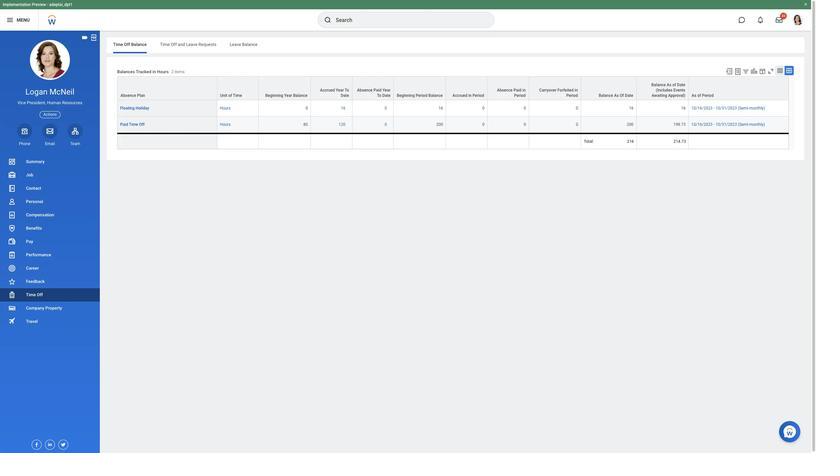 Task type: describe. For each thing, give the bounding box(es) containing it.
personal link
[[0, 195, 100, 209]]

view printable version (pdf) image
[[90, 34, 98, 41]]

team link
[[68, 124, 83, 147]]

paid time off link
[[120, 121, 145, 127]]

to inside accrued year to date
[[345, 88, 349, 93]]

0 horizontal spatial paid
[[120, 122, 128, 127]]

1 leave from the left
[[186, 42, 198, 47]]

adeptai_dpt1
[[49, 2, 73, 7]]

date for balance as of date
[[626, 93, 634, 98]]

job
[[26, 173, 33, 178]]

beginning for beginning year balance
[[266, 93, 284, 98]]

career
[[26, 266, 39, 271]]

phone
[[19, 142, 30, 146]]

4 cell from the left
[[353, 133, 394, 149]]

time off image
[[8, 291, 16, 299]]

menu button
[[0, 9, 38, 31]]

beginning year balance
[[266, 93, 308, 98]]

off for time off
[[37, 293, 43, 298]]

10/16/2023 for 16
[[692, 106, 713, 111]]

of for as of period
[[698, 93, 702, 98]]

balance as of date button
[[582, 77, 637, 100]]

balances
[[117, 69, 135, 74]]

notifications large image
[[758, 17, 765, 23]]

1 cell from the left
[[217, 133, 259, 149]]

performance
[[26, 253, 51, 258]]

absence paid year to date
[[357, 88, 391, 98]]

inbox large image
[[777, 17, 783, 23]]

subtotal row row header
[[117, 133, 217, 149]]

4 16 from the left
[[682, 106, 686, 111]]

6 cell from the left
[[447, 133, 488, 149]]

phone logan mcneil element
[[17, 141, 32, 147]]

accrued for accrued year to date
[[320, 88, 335, 93]]

beginning year balance button
[[259, 77, 311, 100]]

floating
[[120, 106, 135, 111]]

phone image
[[20, 127, 29, 135]]

3 16 from the left
[[630, 106, 634, 111]]

holiday
[[136, 106, 149, 111]]

vice president, human resources
[[17, 100, 82, 105]]

total:
[[585, 139, 594, 144]]

time for time off and leave requests
[[160, 42, 170, 47]]

absence plan
[[121, 93, 145, 98]]

absence paid year to date button
[[353, 77, 394, 100]]

10/16/2023 - 10/31/2023  (semi-monthly) link for 198.73
[[692, 121, 766, 127]]

pay
[[26, 239, 33, 244]]

search image
[[324, 16, 332, 24]]

expand table image
[[787, 67, 793, 74]]

list containing summary
[[0, 155, 100, 329]]

2 period from the left
[[473, 93, 485, 98]]

unit of time
[[220, 93, 242, 98]]

120
[[339, 122, 346, 127]]

7 cell from the left
[[488, 133, 530, 149]]

year for to
[[336, 88, 344, 93]]

absence paid in period button
[[488, 77, 529, 100]]

as of period
[[692, 93, 715, 98]]

mcneil
[[50, 87, 75, 97]]

pay link
[[0, 235, 100, 249]]

floating holiday link
[[120, 105, 149, 111]]

balance as of date
[[599, 93, 634, 98]]

plan
[[137, 93, 145, 98]]

monthly) for 198.73
[[750, 122, 766, 127]]

implementation
[[3, 2, 31, 7]]

time for time off balance
[[113, 42, 123, 47]]

unit
[[220, 93, 228, 98]]

- for 120
[[714, 122, 715, 127]]

floating holiday
[[120, 106, 149, 111]]

5 cell from the left
[[394, 133, 447, 149]]

period inside absence paid in period
[[515, 93, 526, 98]]

actions
[[43, 112, 57, 117]]

- inside menu banner
[[47, 2, 48, 7]]

period inside carryover forfeited in period
[[567, 93, 579, 98]]

absence for absence paid in period
[[498, 88, 513, 93]]

career link
[[0, 262, 100, 275]]

view team image
[[71, 127, 79, 135]]

1 period from the left
[[416, 93, 428, 98]]

balance inside 'popup button'
[[294, 93, 308, 98]]

date inside absence paid year to date
[[383, 93, 391, 98]]

10/16/2023 - 10/31/2023  (semi-monthly) link for 16
[[692, 105, 766, 111]]

company property
[[26, 306, 62, 311]]

10/16/2023 - 10/31/2023  (semi-monthly) for 198.73
[[692, 122, 766, 127]]

date for accrued year to date
[[341, 93, 349, 98]]

events
[[674, 88, 686, 93]]

16 button
[[341, 106, 347, 111]]

2 cell from the left
[[259, 133, 311, 149]]

team logan mcneil element
[[68, 141, 83, 147]]

personal image
[[8, 198, 16, 206]]

0 vertical spatial hours
[[157, 69, 169, 74]]

row containing floating holiday
[[117, 100, 790, 117]]

in for forfeited
[[575, 88, 579, 93]]

time for time off
[[26, 293, 36, 298]]

forfeited
[[558, 88, 574, 93]]

paid for period
[[514, 88, 522, 93]]

2 leave from the left
[[230, 42, 241, 47]]

time off link
[[0, 289, 100, 302]]

balance inside 'balance as of date (includes events awaiting approval)'
[[652, 83, 666, 87]]

10/16/2023 - 10/31/2023  (semi-monthly) for 16
[[692, 106, 766, 111]]

row containing total:
[[117, 133, 790, 149]]

phone button
[[17, 124, 32, 147]]

email button
[[42, 124, 58, 147]]

items
[[175, 70, 185, 74]]

as of period button
[[689, 77, 789, 100]]

career image
[[8, 265, 16, 273]]

human
[[47, 100, 61, 105]]

justify image
[[6, 16, 14, 24]]

0 button for 16
[[385, 106, 388, 111]]

implementation preview -   adeptai_dpt1
[[3, 2, 73, 7]]

facebook image
[[32, 440, 39, 448]]

menu banner
[[0, 0, 812, 31]]

accrued year to date
[[320, 88, 349, 98]]

of for unit of time
[[229, 93, 232, 98]]

menu
[[17, 17, 30, 23]]

performance image
[[8, 251, 16, 259]]

accrued in period
[[453, 93, 485, 98]]

awaiting
[[652, 93, 668, 98]]

as for of
[[615, 93, 619, 98]]

33 button
[[773, 13, 788, 27]]

absence plan button
[[118, 77, 217, 100]]

hours for floating holiday
[[220, 106, 231, 111]]

beginning period balance button
[[394, 77, 446, 100]]

hours for paid time off
[[220, 122, 231, 127]]

table image
[[778, 67, 784, 74]]

export to excel image
[[726, 68, 734, 75]]

twitter image
[[59, 440, 66, 448]]



Task type: locate. For each thing, give the bounding box(es) containing it.
1 vertical spatial to
[[377, 93, 382, 98]]

absence paid in period
[[498, 88, 526, 98]]

job image
[[8, 171, 16, 179]]

export to worksheets image
[[735, 68, 743, 76]]

0 vertical spatial (semi-
[[739, 106, 750, 111]]

click to view/edit grid preferences image
[[760, 68, 767, 75]]

of inside 'popup button'
[[229, 93, 232, 98]]

of right approval)
[[698, 93, 702, 98]]

off down holiday
[[139, 122, 145, 127]]

monthly)
[[750, 106, 766, 111], [750, 122, 766, 127]]

1 10/16/2023 - 10/31/2023  (semi-monthly) from the top
[[692, 106, 766, 111]]

leave right the and at the top of page
[[186, 42, 198, 47]]

carryover forfeited in period
[[540, 88, 579, 98]]

0 horizontal spatial leave
[[186, 42, 198, 47]]

time up the company
[[26, 293, 36, 298]]

contact link
[[0, 182, 100, 195]]

balance
[[131, 42, 147, 47], [242, 42, 258, 47], [652, 83, 666, 87], [294, 93, 308, 98], [429, 93, 443, 98], [599, 93, 614, 98]]

as up (includes
[[667, 83, 672, 87]]

2 monthly) from the top
[[750, 122, 766, 127]]

3 row from the top
[[117, 117, 790, 133]]

time down floating holiday
[[129, 122, 138, 127]]

3 cell from the left
[[311, 133, 353, 149]]

pay image
[[8, 238, 16, 246]]

row containing paid time off
[[117, 117, 790, 133]]

16 down approval)
[[682, 106, 686, 111]]

0 vertical spatial -
[[47, 2, 48, 7]]

1 vertical spatial -
[[714, 106, 715, 111]]

1 vertical spatial 0 button
[[385, 122, 388, 127]]

expand/collapse chart image
[[751, 68, 759, 75]]

year inside 'popup button'
[[285, 93, 293, 98]]

benefits link
[[0, 222, 100, 235]]

resources
[[62, 100, 82, 105]]

1 monthly) from the top
[[750, 106, 766, 111]]

cell
[[217, 133, 259, 149], [259, 133, 311, 149], [311, 133, 353, 149], [353, 133, 394, 149], [394, 133, 447, 149], [447, 133, 488, 149], [488, 133, 530, 149], [530, 133, 582, 149], [689, 133, 790, 149]]

toolbar
[[723, 66, 795, 76]]

monthly) for 16
[[750, 106, 766, 111]]

carryover
[[540, 88, 557, 93]]

2 10/16/2023 - 10/31/2023  (semi-monthly) link from the top
[[692, 121, 766, 127]]

1 horizontal spatial to
[[377, 93, 382, 98]]

date inside 'balance as of date (includes events awaiting approval)'
[[678, 83, 686, 87]]

2 hours link from the top
[[220, 121, 231, 127]]

job link
[[0, 169, 100, 182]]

3 period from the left
[[515, 93, 526, 98]]

0 vertical spatial 10/16/2023 - 10/31/2023  (semi-monthly)
[[692, 106, 766, 111]]

of
[[673, 83, 677, 87], [229, 93, 232, 98], [698, 93, 702, 98]]

paid inside absence paid year to date
[[374, 88, 382, 93]]

time off
[[26, 293, 43, 298]]

1 horizontal spatial as
[[667, 83, 672, 87]]

travel link
[[0, 315, 100, 329]]

select to filter grid data image
[[743, 68, 750, 75]]

1 horizontal spatial 200
[[628, 122, 634, 127]]

2 horizontal spatial absence
[[498, 88, 513, 93]]

leave balance
[[230, 42, 258, 47]]

of inside 'balance as of date (includes events awaiting approval)'
[[673, 83, 677, 87]]

2 10/31/2023 from the top
[[716, 122, 738, 127]]

requests
[[199, 42, 217, 47]]

linkedin image
[[45, 440, 53, 447]]

leave right requests
[[230, 42, 241, 47]]

close environment banner image
[[805, 2, 809, 6]]

2 16 from the left
[[439, 106, 444, 111]]

as right approval)
[[692, 93, 697, 98]]

date for balance as of date (includes events awaiting approval)
[[678, 83, 686, 87]]

accrued
[[320, 88, 335, 93], [453, 93, 468, 98]]

absence for absence plan
[[121, 93, 136, 98]]

accrued for accrued in period
[[453, 93, 468, 98]]

off
[[124, 42, 130, 47], [171, 42, 177, 47], [139, 122, 145, 127], [37, 293, 43, 298]]

summary link
[[0, 155, 100, 169]]

1 beginning from the left
[[266, 93, 284, 98]]

company property link
[[0, 302, 100, 315]]

tracked
[[136, 69, 152, 74]]

1 row from the top
[[117, 76, 790, 100]]

of right unit
[[229, 93, 232, 98]]

date
[[678, 83, 686, 87], [341, 93, 349, 98], [383, 93, 391, 98], [626, 93, 634, 98]]

beginning inside popup button
[[397, 93, 415, 98]]

summary
[[26, 159, 45, 164]]

of up the events
[[673, 83, 677, 87]]

33
[[782, 14, 786, 18]]

paid
[[374, 88, 382, 93], [514, 88, 522, 93], [120, 122, 128, 127]]

214.73
[[674, 139, 687, 144]]

travel image
[[8, 317, 16, 325]]

1 16 from the left
[[341, 106, 346, 111]]

1 vertical spatial 10/16/2023 - 10/31/2023  (semi-monthly)
[[692, 122, 766, 127]]

accrued in period button
[[447, 77, 488, 100]]

in inside absence paid in period
[[523, 88, 526, 93]]

as left of
[[615, 93, 619, 98]]

2 beginning from the left
[[397, 93, 415, 98]]

1 vertical spatial hours link
[[220, 121, 231, 127]]

carryover forfeited in period button
[[530, 77, 582, 100]]

1 horizontal spatial accrued
[[453, 93, 468, 98]]

1 200 from the left
[[437, 122, 444, 127]]

absence inside absence paid in period
[[498, 88, 513, 93]]

to inside absence paid year to date
[[377, 93, 382, 98]]

1 vertical spatial 10/16/2023 - 10/31/2023  (semi-monthly) link
[[692, 121, 766, 127]]

9 cell from the left
[[689, 133, 790, 149]]

0 horizontal spatial year
[[285, 93, 293, 98]]

0 vertical spatial monthly)
[[750, 106, 766, 111]]

1 horizontal spatial absence
[[357, 88, 373, 93]]

2 vertical spatial hours
[[220, 122, 231, 127]]

preview
[[32, 2, 46, 7]]

2 horizontal spatial as
[[692, 93, 697, 98]]

year inside accrued year to date
[[336, 88, 344, 93]]

time off balance
[[113, 42, 147, 47]]

16 down balance as of date
[[630, 106, 634, 111]]

in for paid
[[523, 88, 526, 93]]

200
[[437, 122, 444, 127], [628, 122, 634, 127]]

mail image
[[46, 127, 54, 135]]

approval)
[[669, 93, 686, 98]]

profile logan mcneil image
[[793, 15, 804, 27]]

10/16/2023 - 10/31/2023  (semi-monthly) link
[[692, 105, 766, 111], [692, 121, 766, 127]]

(semi- for 16
[[739, 106, 750, 111]]

feedback
[[26, 279, 45, 284]]

compensation link
[[0, 209, 100, 222]]

paid for to
[[374, 88, 382, 93]]

off for time off balance
[[124, 42, 130, 47]]

hours link for paid time off
[[220, 121, 231, 127]]

performance link
[[0, 249, 100, 262]]

off inside paid time off link
[[139, 122, 145, 127]]

1 horizontal spatial of
[[673, 83, 677, 87]]

1 horizontal spatial year
[[336, 88, 344, 93]]

1 vertical spatial 10/16/2023
[[692, 122, 713, 127]]

-
[[47, 2, 48, 7], [714, 106, 715, 111], [714, 122, 715, 127]]

0 vertical spatial 10/16/2023
[[692, 106, 713, 111]]

year for balance
[[285, 93, 293, 98]]

president,
[[27, 100, 46, 105]]

0 button
[[385, 106, 388, 111], [385, 122, 388, 127]]

email logan mcneil element
[[42, 141, 58, 147]]

4 row from the top
[[117, 133, 790, 149]]

0 vertical spatial 10/16/2023 - 10/31/2023  (semi-monthly) link
[[692, 105, 766, 111]]

2 row from the top
[[117, 100, 790, 117]]

feedback image
[[8, 278, 16, 286]]

as for of
[[667, 83, 672, 87]]

actions button
[[40, 111, 61, 118]]

company
[[26, 306, 44, 311]]

of
[[620, 93, 625, 98]]

feedback link
[[0, 275, 100, 289]]

accrued inside accrued year to date
[[320, 88, 335, 93]]

0 horizontal spatial as
[[615, 93, 619, 98]]

1 vertical spatial 10/31/2023
[[716, 122, 738, 127]]

10/31/2023 for 198.73
[[716, 122, 738, 127]]

tag image
[[81, 34, 89, 41]]

1 horizontal spatial beginning
[[397, 93, 415, 98]]

2 (semi- from the top
[[739, 122, 750, 127]]

team
[[70, 142, 80, 146]]

5 period from the left
[[703, 93, 715, 98]]

compensation image
[[8, 211, 16, 219]]

time up balances
[[113, 42, 123, 47]]

email
[[45, 142, 55, 146]]

1 horizontal spatial paid
[[374, 88, 382, 93]]

time inside time off link
[[26, 293, 36, 298]]

2
[[172, 70, 174, 74]]

company property image
[[8, 305, 16, 313]]

time left the and at the top of page
[[160, 42, 170, 47]]

0 vertical spatial hours link
[[220, 105, 231, 111]]

2 0 button from the top
[[385, 122, 388, 127]]

1 10/16/2023 from the top
[[692, 106, 713, 111]]

0 horizontal spatial 200
[[437, 122, 444, 127]]

off inside time off link
[[37, 293, 43, 298]]

absence for absence paid year to date
[[357, 88, 373, 93]]

benefits
[[26, 226, 42, 231]]

1 (semi- from the top
[[739, 106, 750, 111]]

logan
[[25, 87, 48, 97]]

16 inside button
[[341, 106, 346, 111]]

16 down "beginning period balance"
[[439, 106, 444, 111]]

beginning for beginning period balance
[[397, 93, 415, 98]]

off left the and at the top of page
[[171, 42, 177, 47]]

property
[[45, 306, 62, 311]]

leave
[[186, 42, 198, 47], [230, 42, 241, 47]]

0 button for 120
[[385, 122, 388, 127]]

vice
[[17, 100, 26, 105]]

80
[[304, 122, 308, 127]]

(includes
[[657, 88, 673, 93]]

logan mcneil
[[25, 87, 75, 97]]

hours link for floating holiday
[[220, 105, 231, 111]]

time inside unit of time 'popup button'
[[233, 93, 242, 98]]

0 vertical spatial to
[[345, 88, 349, 93]]

216
[[628, 139, 635, 144]]

8 cell from the left
[[530, 133, 582, 149]]

1 0 button from the top
[[385, 106, 388, 111]]

198.73
[[674, 122, 686, 127]]

0 horizontal spatial to
[[345, 88, 349, 93]]

2 horizontal spatial year
[[383, 88, 391, 93]]

0 horizontal spatial accrued
[[320, 88, 335, 93]]

10/16/2023 down as of period
[[692, 106, 713, 111]]

balance as of date (includes events awaiting approval) button
[[637, 77, 689, 100]]

1 horizontal spatial leave
[[230, 42, 241, 47]]

10/16/2023 right 198.73
[[692, 122, 713, 127]]

16 up 120 button
[[341, 106, 346, 111]]

- for 16
[[714, 106, 715, 111]]

travel
[[26, 319, 38, 324]]

time right unit
[[233, 93, 242, 98]]

summary image
[[8, 158, 16, 166]]

row containing balance as of date (includes events awaiting approval)
[[117, 76, 790, 100]]

(semi- for 198.73
[[739, 122, 750, 127]]

contact image
[[8, 185, 16, 193]]

to
[[345, 88, 349, 93], [377, 93, 382, 98]]

1 vertical spatial hours
[[220, 106, 231, 111]]

off for time off and leave requests
[[171, 42, 177, 47]]

0 vertical spatial 10/31/2023
[[716, 106, 738, 111]]

time inside paid time off link
[[129, 122, 138, 127]]

accrued year to date button
[[311, 77, 352, 100]]

tab list containing time off balance
[[107, 37, 805, 53]]

1 vertical spatial monthly)
[[750, 122, 766, 127]]

off up balances
[[124, 42, 130, 47]]

0 horizontal spatial of
[[229, 93, 232, 98]]

0 horizontal spatial beginning
[[266, 93, 284, 98]]

paid inside absence paid in period
[[514, 88, 522, 93]]

0 vertical spatial accrued
[[320, 88, 335, 93]]

tab list
[[107, 37, 805, 53]]

date inside accrued year to date
[[341, 93, 349, 98]]

hours
[[157, 69, 169, 74], [220, 106, 231, 111], [220, 122, 231, 127]]

1 10/16/2023 - 10/31/2023  (semi-monthly) link from the top
[[692, 105, 766, 111]]

and
[[178, 42, 185, 47]]

10/31/2023 for 16
[[716, 106, 738, 111]]

0
[[306, 106, 308, 111], [385, 106, 387, 111], [483, 106, 485, 111], [524, 106, 527, 111], [577, 106, 579, 111], [385, 122, 387, 127], [483, 122, 485, 127], [524, 122, 527, 127], [577, 122, 579, 127]]

1 vertical spatial (semi-
[[739, 122, 750, 127]]

4 period from the left
[[567, 93, 579, 98]]

in inside carryover forfeited in period
[[575, 88, 579, 93]]

2 horizontal spatial paid
[[514, 88, 522, 93]]

1 10/31/2023 from the top
[[716, 106, 738, 111]]

1 hours link from the top
[[220, 105, 231, 111]]

as inside 'balance as of date (includes events awaiting approval)'
[[667, 83, 672, 87]]

in for tracked
[[153, 69, 156, 74]]

row
[[117, 76, 790, 100], [117, 100, 790, 117], [117, 117, 790, 133], [117, 133, 790, 149]]

list
[[0, 155, 100, 329]]

off up company property
[[37, 293, 43, 298]]

compensation
[[26, 213, 54, 218]]

beginning inside 'popup button'
[[266, 93, 284, 98]]

10/16/2023
[[692, 106, 713, 111], [692, 122, 713, 127]]

(semi-
[[739, 106, 750, 111], [739, 122, 750, 127]]

2 10/16/2023 from the top
[[692, 122, 713, 127]]

2 200 from the left
[[628, 122, 634, 127]]

0 horizontal spatial absence
[[121, 93, 136, 98]]

paid time off
[[120, 122, 145, 127]]

2 10/16/2023 - 10/31/2023  (semi-monthly) from the top
[[692, 122, 766, 127]]

hours link
[[220, 105, 231, 111], [220, 121, 231, 127]]

0 vertical spatial 0 button
[[385, 106, 388, 111]]

beginning
[[266, 93, 284, 98], [397, 93, 415, 98]]

personal
[[26, 199, 43, 204]]

10/16/2023 - 10/31/2023  (semi-monthly)
[[692, 106, 766, 111], [692, 122, 766, 127]]

Search Workday  search field
[[336, 13, 481, 27]]

balance as of date (includes events awaiting approval)
[[652, 83, 686, 98]]

beginning period balance
[[397, 93, 443, 98]]

navigation pane region
[[0, 31, 100, 453]]

1 vertical spatial accrued
[[453, 93, 468, 98]]

benefits image
[[8, 225, 16, 233]]

absence inside absence paid year to date
[[357, 88, 373, 93]]

year inside absence paid year to date
[[383, 88, 391, 93]]

fullscreen image
[[768, 68, 775, 75]]

2 horizontal spatial of
[[698, 93, 702, 98]]

10/16/2023 for 198.73
[[692, 122, 713, 127]]

10/31/2023
[[716, 106, 738, 111], [716, 122, 738, 127]]

2 vertical spatial -
[[714, 122, 715, 127]]

unit of time button
[[217, 77, 259, 100]]

120 button
[[339, 122, 347, 127]]

contact
[[26, 186, 41, 191]]



Task type: vqa. For each thing, say whether or not it's contained in the screenshot.
10/16/2023 - 10/31/2023  (Semi-monthly) link associated with 198.73
yes



